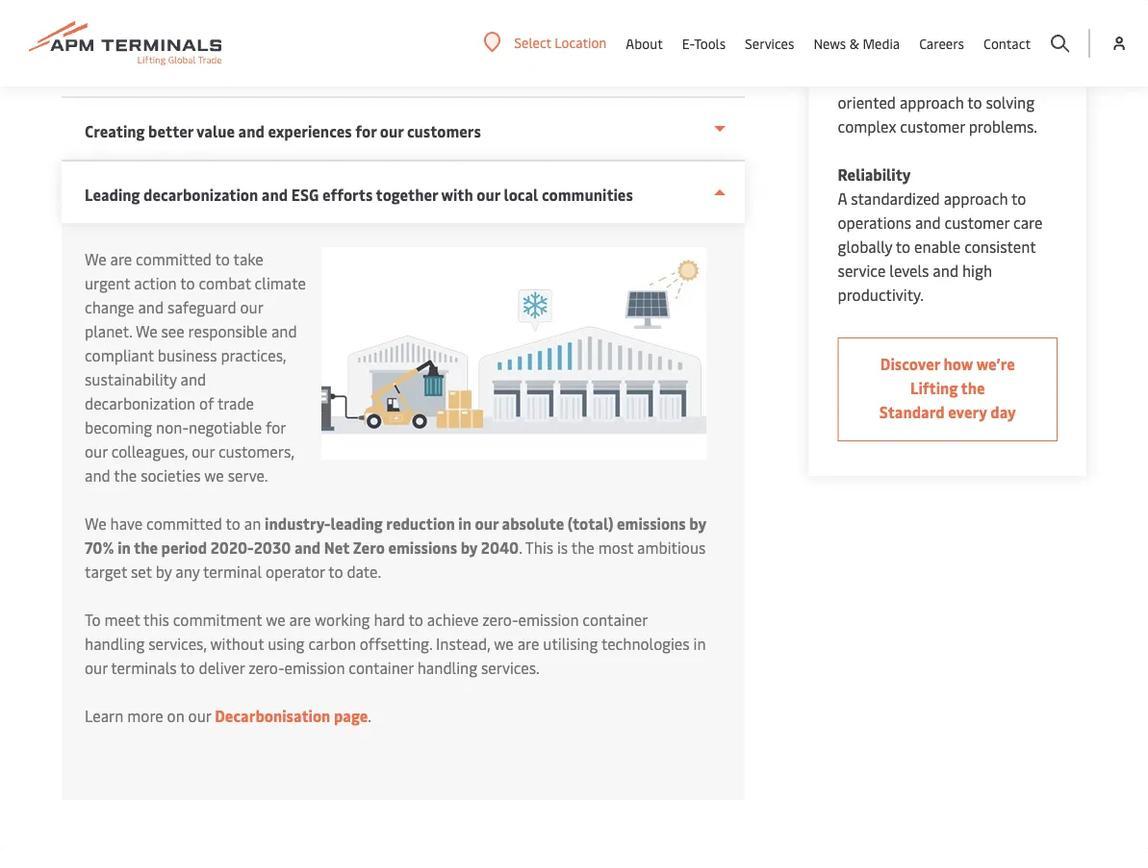 Task type: vqa. For each thing, say whether or not it's contained in the screenshot.
minutes. on the top left of the page
no



Task type: locate. For each thing, give the bounding box(es) containing it.
customer down collaborative
[[900, 116, 965, 137]]

1 horizontal spatial for
[[355, 121, 376, 141]]

caring
[[85, 57, 130, 78]]

for
[[355, 121, 376, 141], [266, 417, 286, 438]]

we up using
[[266, 610, 285, 630]]

committed up action
[[136, 249, 212, 269]]

customer inside reliability a standardized approach to operations and customer care globally to enable consistent service levels and high productivity.
[[945, 212, 1010, 233]]

e-tools
[[682, 34, 726, 52]]

to right hard
[[409, 610, 423, 630]]

2 a from the top
[[838, 188, 847, 209]]

people
[[417, 57, 465, 78]]

zero- up instead,
[[482, 610, 518, 630]]

with
[[441, 184, 473, 205]]

and down business
[[180, 369, 206, 390]]

and
[[269, 57, 295, 78], [944, 68, 970, 89], [238, 121, 264, 141], [262, 184, 288, 205], [915, 212, 941, 233], [933, 260, 959, 281], [138, 297, 164, 318], [271, 321, 297, 342], [180, 369, 206, 390], [85, 465, 110, 486], [294, 537, 321, 558]]

by right the set
[[156, 562, 172, 582]]

in right "technologies"
[[693, 634, 706, 654]]

discover
[[880, 354, 940, 374]]

tools
[[694, 34, 726, 52]]

approach up consistent
[[944, 188, 1008, 209]]

we up the 70%
[[85, 513, 106, 534]]

to up safeguard at the left of page
[[180, 273, 195, 294]]

period
[[161, 537, 207, 558]]

0 vertical spatial decarbonization
[[143, 184, 258, 205]]

colleagues,
[[111, 441, 188, 462]]

commitment
[[173, 610, 262, 630]]

oriented
[[838, 92, 896, 113]]

customers,
[[218, 441, 294, 462]]

business
[[158, 345, 217, 366]]

our down the 'negotiable'
[[192, 441, 215, 462]]

1 horizontal spatial zero-
[[482, 610, 518, 630]]

0 vertical spatial emission
[[518, 610, 579, 630]]

container down offsetting.
[[349, 658, 414, 678]]

we up urgent
[[85, 249, 106, 269]]

0 vertical spatial approach
[[900, 92, 964, 113]]

our left people
[[390, 57, 413, 78]]

2040
[[481, 537, 519, 558]]

news & media button
[[814, 0, 900, 87]]

our inside creating better value and experiences for our customers dropdown button
[[380, 121, 404, 141]]

leading
[[85, 184, 140, 205]]

better
[[148, 121, 193, 141]]

emission up utilising at the bottom of page
[[518, 610, 579, 630]]

non-
[[156, 417, 189, 438]]

meet
[[104, 610, 140, 630]]

1 horizontal spatial we
[[266, 610, 285, 630]]

1 vertical spatial for
[[266, 417, 286, 438]]

0 vertical spatial handling
[[85, 634, 145, 654]]

. down to meet this commitment we are working hard to achieve zero-emission container handling services, without using carbon offsetting. instead, we are utilising technologies in our terminals to deliver zero-emission container handling services.
[[368, 706, 371, 727]]

the inside discover how we're lifting the standard every day
[[961, 378, 985, 398]]

net
[[324, 537, 349, 558]]

customers
[[407, 121, 481, 141]]

societies
[[141, 465, 201, 486]]

an
[[244, 513, 261, 534]]

in right reduction
[[458, 513, 471, 534]]

1 vertical spatial emissions
[[388, 537, 457, 558]]

1 vertical spatial are
[[289, 610, 311, 630]]

are up urgent
[[110, 249, 132, 269]]

is
[[557, 537, 568, 558]]

emission
[[518, 610, 579, 630], [284, 658, 345, 678]]

our
[[390, 57, 413, 78], [380, 121, 404, 141], [477, 184, 500, 205], [240, 297, 263, 318], [85, 441, 108, 462], [192, 441, 215, 462], [475, 513, 499, 534], [85, 658, 108, 678], [188, 706, 211, 727]]

0 vertical spatial .
[[519, 537, 522, 558]]

for inside dropdown button
[[355, 121, 376, 141]]

care
[[1013, 212, 1043, 233]]

discover how we're lifting the standard every day
[[879, 354, 1016, 422]]

a up oriented
[[838, 68, 847, 89]]

committed inside we are committed to take urgent action to combat climate change and safeguard our planet. we see responsible and compliant business practices, sustainability and decarbonization of trade becoming non-negotiable for our colleagues, our customers, and the societies we serve.
[[136, 249, 212, 269]]

by up ambitious
[[689, 513, 706, 534]]

by left 2040 at the left bottom of page
[[461, 537, 478, 558]]

achieve
[[427, 610, 479, 630]]

service
[[838, 260, 886, 281]]

discover how we're lifting the standard every day link
[[838, 338, 1058, 442]]

terminals
[[111, 658, 177, 678]]

0 vertical spatial in
[[458, 513, 471, 534]]

1 a from the top
[[838, 68, 847, 89]]

0 horizontal spatial emission
[[284, 658, 345, 678]]

to
[[967, 92, 982, 113], [1011, 188, 1026, 209], [896, 236, 911, 257], [215, 249, 230, 269], [180, 273, 195, 294], [226, 513, 240, 534], [328, 562, 343, 582], [409, 610, 423, 630], [180, 658, 195, 678]]

1 vertical spatial .
[[368, 706, 371, 727]]

approach inside reliability a standardized approach to operations and customer care globally to enable consistent service levels and high productivity.
[[944, 188, 1008, 209]]

committed up period
[[146, 513, 222, 534]]

. left this
[[519, 537, 522, 558]]

0 horizontal spatial container
[[349, 658, 414, 678]]

services button
[[745, 0, 794, 87]]

2 horizontal spatial are
[[517, 634, 539, 654]]

0 vertical spatial zero-
[[482, 610, 518, 630]]

our inside industry-leading reduction in our absolute (total) emissions by 70% in the period 2020-2030 and net zero emissions by 2040
[[475, 513, 499, 534]]

customer up consistent
[[945, 212, 1010, 233]]

together
[[376, 184, 438, 205]]

and down "careers"
[[944, 68, 970, 89]]

are up "services."
[[517, 634, 539, 654]]

. inside . this is the most ambitious target set by any terminal operator to date.
[[519, 537, 522, 558]]

the inside we are committed to take urgent action to combat climate change and safeguard our planet. we see responsible and compliant business practices, sustainability and decarbonization of trade becoming non-negotiable for our colleagues, our customers, and the societies we serve.
[[114, 465, 137, 486]]

for up customers,
[[266, 417, 286, 438]]

1 horizontal spatial are
[[289, 610, 311, 630]]

2 horizontal spatial we
[[494, 634, 514, 654]]

0 vertical spatial we
[[85, 249, 106, 269]]

our up responsible
[[240, 297, 263, 318]]

customer
[[900, 116, 965, 137], [945, 212, 1010, 233]]

1 vertical spatial decarbonization
[[85, 393, 195, 414]]

select location button
[[483, 32, 607, 53]]

zero
[[353, 537, 385, 558]]

a for standardized
[[838, 188, 847, 209]]

to left an
[[226, 513, 240, 534]]

to down services,
[[180, 658, 195, 678]]

committed for are
[[136, 249, 212, 269]]

contact
[[984, 34, 1031, 52]]

committed
[[136, 249, 212, 269], [146, 513, 222, 534]]

a inside proactivity a collaborative and solution- oriented approach to solving complex customer problems.
[[838, 68, 847, 89]]

to down net
[[328, 562, 343, 582]]

1 vertical spatial customer
[[945, 212, 1010, 233]]

careers button
[[919, 0, 964, 87]]

0 horizontal spatial by
[[156, 562, 172, 582]]

our right with
[[477, 184, 500, 205]]

for right experiences
[[355, 121, 376, 141]]

working
[[315, 610, 370, 630]]

container up "technologies"
[[583, 610, 647, 630]]

and up practices,
[[271, 321, 297, 342]]

1 vertical spatial emission
[[284, 658, 345, 678]]

1 vertical spatial zero-
[[249, 658, 284, 678]]

0 horizontal spatial are
[[110, 249, 132, 269]]

terminal
[[203, 562, 262, 582]]

1 horizontal spatial handling
[[417, 658, 477, 678]]

0 vertical spatial container
[[583, 610, 647, 630]]

0 vertical spatial we
[[204, 465, 224, 486]]

any
[[175, 562, 200, 582]]

and right value
[[238, 121, 264, 141]]

2 vertical spatial we
[[494, 634, 514, 654]]

2 horizontal spatial by
[[689, 513, 706, 534]]

0 vertical spatial committed
[[136, 249, 212, 269]]

0 vertical spatial customer
[[900, 116, 965, 137]]

we for are
[[85, 249, 106, 269]]

we left see
[[136, 321, 157, 342]]

handling down meet
[[85, 634, 145, 654]]

services
[[745, 34, 794, 52]]

offsetting.
[[360, 634, 432, 654]]

our up 2040 at the left bottom of page
[[475, 513, 499, 534]]

a inside reliability a standardized approach to operations and customer care globally to enable consistent service levels and high productivity.
[[838, 188, 847, 209]]

0 horizontal spatial we
[[204, 465, 224, 486]]

approach down collaborative
[[900, 92, 964, 113]]

in down have at bottom left
[[118, 537, 131, 558]]

and down becoming
[[85, 465, 110, 486]]

we left the serve.
[[204, 465, 224, 486]]

1 vertical spatial we
[[136, 321, 157, 342]]

the down colleagues,
[[114, 465, 137, 486]]

1 horizontal spatial .
[[519, 537, 522, 558]]

1 horizontal spatial in
[[458, 513, 471, 534]]

0 vertical spatial emissions
[[617, 513, 686, 534]]

practices,
[[221, 345, 286, 366]]

complex
[[838, 116, 896, 137]]

solution-
[[973, 68, 1036, 89]]

to left 'solving' on the top of the page
[[967, 92, 982, 113]]

to inside . this is the most ambitious target set by any terminal operator to date.
[[328, 562, 343, 582]]

media
[[863, 34, 900, 52]]

negotiable
[[189, 417, 262, 438]]

are inside we are committed to take urgent action to combat climate change and safeguard our planet. we see responsible and compliant business practices, sustainability and decarbonization of trade becoming non-negotiable for our colleagues, our customers, and the societies we serve.
[[110, 249, 132, 269]]

emissions up ambitious
[[617, 513, 686, 534]]

0 horizontal spatial handling
[[85, 634, 145, 654]]

our left terminals
[[85, 658, 108, 678]]

and down action
[[138, 297, 164, 318]]

the up every
[[961, 378, 985, 398]]

1 horizontal spatial by
[[461, 537, 478, 558]]

emissions down reduction
[[388, 537, 457, 558]]

e-tools button
[[682, 0, 726, 87]]

0 vertical spatial are
[[110, 249, 132, 269]]

0 vertical spatial by
[[689, 513, 706, 534]]

we up "services."
[[494, 634, 514, 654]]

1 vertical spatial in
[[118, 537, 131, 558]]

1 vertical spatial by
[[461, 537, 478, 558]]

zero- down using
[[249, 658, 284, 678]]

and down industry-
[[294, 537, 321, 558]]

container
[[583, 610, 647, 630], [349, 658, 414, 678]]

we
[[204, 465, 224, 486], [266, 610, 285, 630], [494, 634, 514, 654]]

solving
[[986, 92, 1035, 113]]

our left customers
[[380, 121, 404, 141]]

target
[[85, 562, 127, 582]]

decarbonization down value
[[143, 184, 258, 205]]

0 vertical spatial for
[[355, 121, 376, 141]]

0 horizontal spatial zero-
[[249, 658, 284, 678]]

experiences
[[268, 121, 352, 141]]

1 vertical spatial handling
[[417, 658, 477, 678]]

we inside we are committed to take urgent action to combat climate change and safeguard our planet. we see responsible and compliant business practices, sustainability and decarbonization of trade becoming non-negotiable for our colleagues, our customers, and the societies we serve.
[[204, 465, 224, 486]]

decarbonization down sustainability
[[85, 393, 195, 414]]

1 horizontal spatial emission
[[518, 610, 579, 630]]

set
[[131, 562, 152, 582]]

a down reliability
[[838, 188, 847, 209]]

1 vertical spatial committed
[[146, 513, 222, 534]]

the inside . this is the most ambitious target set by any terminal operator to date.
[[571, 537, 594, 558]]

industry-leading reduction in our absolute (total) emissions by 70% in the period 2020-2030 and net zero emissions by 2040
[[85, 513, 706, 558]]

more
[[127, 706, 163, 727]]

0 vertical spatial a
[[838, 68, 847, 89]]

lifting
[[910, 378, 958, 398]]

are up using
[[289, 610, 311, 630]]

and right with,
[[269, 57, 295, 78]]

decarbonisation
[[215, 706, 330, 727]]

1 vertical spatial approach
[[944, 188, 1008, 209]]

collaborative
[[851, 68, 940, 89]]

page
[[334, 706, 368, 727]]

0 horizontal spatial for
[[266, 417, 286, 438]]

emission down carbon
[[284, 658, 345, 678]]

2 vertical spatial we
[[85, 513, 106, 534]]

of
[[199, 393, 214, 414]]

we
[[85, 249, 106, 269], [136, 321, 157, 342], [85, 513, 106, 534]]

2 vertical spatial in
[[693, 634, 706, 654]]

customer inside proactivity a collaborative and solution- oriented approach to solving complex customer problems.
[[900, 116, 965, 137]]

leading decarbonization and esg efforts together with our local communities button
[[62, 162, 745, 223]]

by inside . this is the most ambitious target set by any terminal operator to date.
[[156, 562, 172, 582]]

our right the on
[[188, 706, 211, 727]]

2 vertical spatial by
[[156, 562, 172, 582]]

consistent
[[964, 236, 1036, 257]]

2 horizontal spatial in
[[693, 634, 706, 654]]

the up the set
[[134, 537, 158, 558]]

in
[[458, 513, 471, 534], [118, 537, 131, 558], [693, 634, 706, 654]]

proactivity
[[838, 44, 917, 64]]

learn
[[85, 706, 124, 727]]

1 vertical spatial a
[[838, 188, 847, 209]]

the right is
[[571, 537, 594, 558]]

and down enable
[[933, 260, 959, 281]]

0 horizontal spatial .
[[368, 706, 371, 727]]

handling down instead,
[[417, 658, 477, 678]]

change
[[85, 297, 134, 318]]



Task type: describe. For each thing, give the bounding box(es) containing it.
to inside proactivity a collaborative and solution- oriented approach to solving complex customer problems.
[[967, 92, 982, 113]]

climate
[[255, 273, 306, 294]]

productivity.
[[838, 284, 924, 305]]

value
[[196, 121, 235, 141]]

we have committed to an
[[85, 513, 265, 534]]

to
[[85, 610, 101, 630]]

this
[[143, 610, 169, 630]]

on
[[167, 706, 184, 727]]

esg
[[291, 184, 319, 205]]

standard
[[879, 402, 945, 422]]

most
[[598, 537, 633, 558]]

creating better value and experiences for our customers button
[[62, 98, 745, 162]]

decarbonization inside leading decarbonization and esg efforts together with our local communities dropdown button
[[143, 184, 258, 205]]

for inside we are committed to take urgent action to combat climate change and safeguard our planet. we see responsible and compliant business practices, sustainability and decarbonization of trade becoming non-negotiable for our colleagues, our customers, and the societies we serve.
[[266, 417, 286, 438]]

without
[[210, 634, 264, 654]]

to up care
[[1011, 188, 1026, 209]]

empowering
[[299, 57, 386, 78]]

compliant
[[85, 345, 154, 366]]

with,
[[229, 57, 266, 78]]

local
[[504, 184, 538, 205]]

how
[[944, 354, 973, 374]]

approach inside proactivity a collaborative and solution- oriented approach to solving complex customer problems.
[[900, 92, 964, 113]]

location
[[555, 33, 607, 51]]

serve.
[[228, 465, 267, 486]]

reduction
[[386, 513, 455, 534]]

to up levels
[[896, 236, 911, 257]]

every
[[948, 402, 987, 422]]

engaging
[[162, 57, 226, 78]]

reliability a standardized approach to operations and customer care globally to enable consistent service levels and high productivity.
[[838, 164, 1043, 305]]

trade
[[217, 393, 254, 414]]

safeguard
[[168, 297, 236, 318]]

careers
[[919, 34, 964, 52]]

our down becoming
[[85, 441, 108, 462]]

and left esg
[[262, 184, 288, 205]]

contact button
[[984, 0, 1031, 87]]

deliver
[[199, 658, 245, 678]]

date.
[[347, 562, 381, 582]]

learn more on our decarbonisation page .
[[85, 706, 371, 727]]

and inside industry-leading reduction in our absolute (total) emissions by 70% in the period 2020-2030 and net zero emissions by 2040
[[294, 537, 321, 558]]

2020-
[[211, 537, 254, 558]]

about button
[[626, 0, 663, 87]]

creating better value and experiences for our customers
[[85, 121, 481, 141]]

the inside industry-leading reduction in our absolute (total) emissions by 70% in the period 2020-2030 and net zero emissions by 2040
[[134, 537, 158, 558]]

leading
[[331, 513, 383, 534]]

0 horizontal spatial emissions
[[388, 537, 457, 558]]

and up enable
[[915, 212, 941, 233]]

have
[[110, 513, 143, 534]]

instead,
[[436, 634, 490, 654]]

caring for, engaging with, and empowering our people
[[85, 57, 465, 78]]

&
[[849, 34, 859, 52]]

industry-
[[265, 513, 331, 534]]

we for have
[[85, 513, 106, 534]]

decarb image
[[321, 247, 706, 460]]

by for ambitious
[[156, 562, 172, 582]]

we are committed to take urgent action to combat climate change and safeguard our planet. we see responsible and compliant business practices, sustainability and decarbonization of trade becoming non-negotiable for our colleagues, our customers, and the societies we serve.
[[85, 249, 306, 486]]

in inside to meet this commitment we are working hard to achieve zero-emission container handling services, without using carbon offsetting. instead, we are utilising technologies in our terminals to deliver zero-emission container handling services.
[[693, 634, 706, 654]]

standardized
[[851, 188, 940, 209]]

leading decarbonization and esg efforts together with our local communities element
[[62, 223, 745, 801]]

we're
[[976, 354, 1015, 374]]

for,
[[133, 57, 158, 78]]

0 horizontal spatial in
[[118, 537, 131, 558]]

efforts
[[322, 184, 373, 205]]

enable
[[914, 236, 961, 257]]

our inside caring for, engaging with, and empowering our people dropdown button
[[390, 57, 413, 78]]

combat
[[199, 273, 251, 294]]

services.
[[481, 658, 539, 678]]

(total)
[[568, 513, 613, 534]]

services,
[[148, 634, 207, 654]]

caring for, engaging with, and empowering our people button
[[62, 35, 745, 98]]

ambitious
[[637, 537, 706, 558]]

1 vertical spatial we
[[266, 610, 285, 630]]

and inside proactivity a collaborative and solution- oriented approach to solving complex customer problems.
[[944, 68, 970, 89]]

1 horizontal spatial container
[[583, 610, 647, 630]]

absolute
[[502, 513, 564, 534]]

our inside leading decarbonization and esg efforts together with our local communities dropdown button
[[477, 184, 500, 205]]

urgent
[[85, 273, 130, 294]]

communities
[[542, 184, 633, 205]]

this
[[525, 537, 553, 558]]

operations
[[838, 212, 911, 233]]

see
[[161, 321, 184, 342]]

2 vertical spatial are
[[517, 634, 539, 654]]

1 vertical spatial container
[[349, 658, 414, 678]]

reliability
[[838, 164, 911, 185]]

committed for have
[[146, 513, 222, 534]]

to up combat
[[215, 249, 230, 269]]

becoming
[[85, 417, 152, 438]]

decarbonization inside we are committed to take urgent action to combat climate change and safeguard our planet. we see responsible and compliant business practices, sustainability and decarbonization of trade becoming non-negotiable for our colleagues, our customers, and the societies we serve.
[[85, 393, 195, 414]]

day
[[990, 402, 1016, 422]]

news
[[814, 34, 846, 52]]

globally
[[838, 236, 892, 257]]

our inside to meet this commitment we are working hard to achieve zero-emission container handling services, without using carbon offsetting. instead, we are utilising technologies in our terminals to deliver zero-emission container handling services.
[[85, 658, 108, 678]]

about
[[626, 34, 663, 52]]

proactivity a collaborative and solution- oriented approach to solving complex customer problems.
[[838, 44, 1037, 137]]

1 horizontal spatial emissions
[[617, 513, 686, 534]]

utilising
[[543, 634, 598, 654]]

leading decarbonization and esg efforts together with our local communities
[[85, 184, 633, 205]]

a for collaborative
[[838, 68, 847, 89]]

select location
[[514, 33, 607, 51]]

hard
[[374, 610, 405, 630]]

by for absolute
[[689, 513, 706, 534]]



